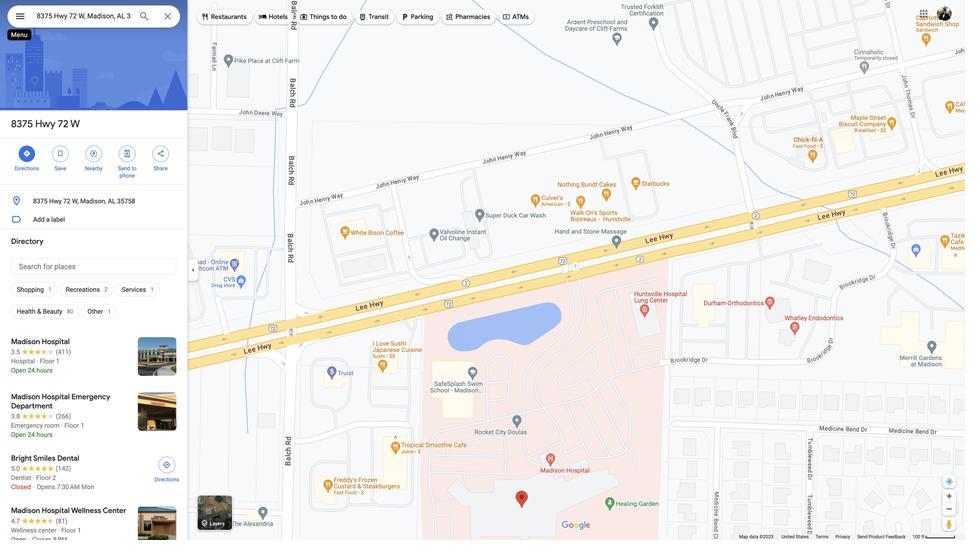 Task type: describe. For each thing, give the bounding box(es) containing it.
transit
[[369, 13, 389, 21]]

madison for madison hospital emergency department
[[11, 392, 40, 402]]

a
[[46, 216, 50, 223]]

24 inside hospital · floor 1 open 24 hours
[[28, 367, 35, 374]]

&
[[37, 308, 41, 315]]

7:30 am
[[57, 483, 80, 491]]

madison for madison hospital wellness center
[[11, 506, 40, 516]]

madison hospital
[[11, 337, 70, 347]]

phone
[[120, 172, 135, 179]]

save
[[54, 165, 66, 172]]

privacy button
[[836, 534, 851, 540]]

collapse side panel image
[[188, 265, 198, 275]]

100
[[913, 534, 921, 540]]

72 for w,
[[63, 197, 70, 205]]

room
[[44, 422, 60, 429]]


[[259, 12, 267, 22]]

map
[[739, 534, 748, 540]]

send for send product feedback
[[858, 534, 868, 540]]


[[502, 12, 511, 22]]

data
[[750, 534, 759, 540]]

atms
[[513, 13, 529, 21]]

directions inside actions for 8375 hwy 72 w 'region'
[[14, 165, 39, 172]]

100 ft
[[913, 534, 925, 540]]


[[401, 12, 409, 22]]

zoom in image
[[946, 493, 953, 500]]

add a label
[[33, 216, 65, 223]]

hospital for madison hospital emergency department
[[42, 392, 70, 402]]

8375 hwy 72 w
[[11, 117, 80, 130]]

pharmacies
[[456, 13, 490, 21]]

8375 hwy 72 w main content
[[0, 0, 188, 540]]

opens
[[37, 483, 55, 491]]

madison,
[[80, 197, 106, 205]]

w
[[70, 117, 80, 130]]

layers
[[210, 521, 225, 527]]

5.0
[[11, 465, 20, 472]]

emergency room · floor 1 open 24 hours
[[11, 422, 84, 438]]


[[359, 12, 367, 22]]

4.7
[[11, 517, 20, 525]]


[[123, 149, 131, 159]]

hospital inside hospital · floor 1 open 24 hours
[[11, 357, 35, 365]]

health
[[17, 308, 36, 315]]

footer inside google maps element
[[739, 534, 913, 540]]

send to phone
[[118, 165, 137, 179]]

8375 hwy 72 w, madison, al 35758
[[33, 197, 135, 205]]

 button
[[7, 6, 33, 29]]

states
[[796, 534, 809, 540]]

add a label button
[[0, 210, 188, 229]]

do
[[339, 13, 347, 21]]

share
[[154, 165, 168, 172]]

label
[[51, 216, 65, 223]]

google account: andrew wills  
(andrew.wills@adept.ai) image
[[937, 6, 952, 21]]

ft
[[922, 534, 925, 540]]

madison for madison hospital
[[11, 337, 40, 347]]

send product feedback
[[858, 534, 906, 540]]

emergency inside madison hospital emergency department
[[71, 392, 110, 402]]


[[90, 149, 98, 159]]

72 for w
[[58, 117, 68, 130]]

al
[[108, 197, 116, 205]]

2 inside recreations 2
[[104, 286, 108, 293]]

nearby
[[85, 165, 102, 172]]

terms
[[816, 534, 829, 540]]

hours inside emergency room · floor 1 open 24 hours
[[36, 431, 53, 438]]

dental
[[57, 454, 79, 463]]

8375 Hwy 72 W, Madison, AL 35758 field
[[7, 6, 180, 28]]

bright
[[11, 454, 32, 463]]

8375 hwy 72 w, madison, al 35758 button
[[0, 192, 188, 210]]

center
[[103, 506, 126, 516]]

privacy
[[836, 534, 851, 540]]

wellness center · floor 1
[[11, 527, 81, 534]]


[[445, 12, 454, 22]]

parking
[[411, 13, 433, 21]]

open inside hospital · floor 1 open 24 hours
[[11, 367, 26, 374]]

dentist
[[11, 474, 31, 482]]

closed
[[11, 483, 31, 491]]

 pharmacies
[[445, 12, 490, 22]]

zoom out image
[[946, 506, 953, 513]]

100 ft button
[[913, 534, 956, 540]]

(81)
[[56, 517, 67, 525]]

35758
[[117, 197, 135, 205]]

hospital · floor 1 open 24 hours
[[11, 357, 60, 374]]

directory
[[11, 237, 43, 246]]

 hotels
[[259, 12, 288, 22]]

hours inside hospital · floor 1 open 24 hours
[[36, 367, 53, 374]]

services
[[122, 286, 146, 293]]

· inside dentist · floor 2 closed ⋅ opens 7:30 am mon
[[33, 474, 35, 482]]

your location image
[[946, 478, 954, 486]]

floor down (81)
[[61, 527, 76, 534]]

actions for 8375 hwy 72 w region
[[0, 138, 188, 184]]

center
[[38, 527, 56, 534]]

 things to do
[[300, 12, 347, 22]]

services 1
[[122, 286, 154, 293]]


[[15, 10, 26, 23]]


[[56, 149, 64, 159]]



Task type: vqa. For each thing, say whether or not it's contained in the screenshot.


Task type: locate. For each thing, give the bounding box(es) containing it.
0 vertical spatial hwy
[[35, 117, 55, 130]]

· down (81)
[[58, 527, 60, 534]]

hours
[[36, 367, 53, 374], [36, 431, 53, 438]]

80
[[67, 308, 73, 315]]

floor inside hospital · floor 1 open 24 hours
[[40, 357, 54, 365]]

2 24 from the top
[[28, 431, 35, 438]]

dentist · floor 2 closed ⋅ opens 7:30 am mon
[[11, 474, 94, 491]]

hwy left w
[[35, 117, 55, 130]]

add
[[33, 216, 45, 223]]

1 vertical spatial wellness
[[11, 527, 37, 534]]

· up ⋅
[[33, 474, 35, 482]]

none text field inside 8375 hwy 72 w main content
[[11, 258, 177, 275]]

1 vertical spatial madison
[[11, 392, 40, 402]]

72 inside button
[[63, 197, 70, 205]]

to left do
[[331, 13, 337, 21]]

0 vertical spatial 2
[[104, 286, 108, 293]]

1 down 'madison hospital wellness center' on the bottom left of page
[[77, 527, 81, 534]]

1 vertical spatial hours
[[36, 431, 53, 438]]

feedback
[[886, 534, 906, 540]]

to
[[331, 13, 337, 21], [132, 165, 137, 172]]

3 madison from the top
[[11, 506, 40, 516]]

2 inside dentist · floor 2 closed ⋅ opens 7:30 am mon
[[52, 474, 56, 482]]

madison up 4.7
[[11, 506, 40, 516]]

(266)
[[56, 413, 71, 420]]

hwy for w,
[[49, 197, 62, 205]]

hospital up (411)
[[42, 337, 70, 347]]

1 vertical spatial to
[[132, 165, 137, 172]]

1 horizontal spatial wellness
[[71, 506, 101, 516]]

1 madison from the top
[[11, 337, 40, 347]]

floor down "5.0 stars 142 reviews" image
[[36, 474, 51, 482]]

1 vertical spatial hwy
[[49, 197, 62, 205]]

2 up 'opens'
[[52, 474, 56, 482]]

0 horizontal spatial to
[[132, 165, 137, 172]]

1 down (411)
[[56, 357, 60, 365]]


[[300, 12, 308, 22]]

1 vertical spatial send
[[858, 534, 868, 540]]

8375 up 
[[11, 117, 33, 130]]

show street view coverage image
[[943, 517, 956, 531]]

2 open from the top
[[11, 431, 26, 438]]

0 vertical spatial to
[[331, 13, 337, 21]]

hwy up "label" on the left top
[[49, 197, 62, 205]]

united states
[[782, 534, 809, 540]]

madison
[[11, 337, 40, 347], [11, 392, 40, 402], [11, 506, 40, 516]]

72
[[58, 117, 68, 130], [63, 197, 70, 205]]

hospital inside madison hospital emergency department
[[42, 392, 70, 402]]

open
[[11, 367, 26, 374], [11, 431, 26, 438]]

 parking
[[401, 12, 433, 22]]

health & beauty 80
[[17, 308, 73, 315]]

1 vertical spatial 72
[[63, 197, 70, 205]]

 transit
[[359, 12, 389, 22]]

hwy inside button
[[49, 197, 62, 205]]

· inside emergency room · floor 1 open 24 hours
[[61, 422, 63, 429]]

· down (266)
[[61, 422, 63, 429]]

0 horizontal spatial directions
[[14, 165, 39, 172]]

72 left w, at the left of the page
[[63, 197, 70, 205]]

department
[[11, 401, 53, 411]]

map data ©2023
[[739, 534, 775, 540]]

24 down the 3.8 stars 266 reviews image on the left bottom of the page
[[28, 431, 35, 438]]

footer
[[739, 534, 913, 540]]

1 inside services 1
[[151, 286, 154, 293]]

hospital
[[42, 337, 70, 347], [11, 357, 35, 365], [42, 392, 70, 402], [42, 506, 70, 516]]

to inside the send to phone
[[132, 165, 137, 172]]

2 vertical spatial madison
[[11, 506, 40, 516]]

1 inside hospital · floor 1 open 24 hours
[[56, 357, 60, 365]]

to up phone
[[132, 165, 137, 172]]

directions
[[14, 165, 39, 172], [155, 476, 179, 483]]

floor
[[40, 357, 54, 365], [64, 422, 79, 429], [36, 474, 51, 482], [61, 527, 76, 534]]

directions button
[[149, 454, 185, 483]]

0 vertical spatial open
[[11, 367, 26, 374]]

0 vertical spatial madison
[[11, 337, 40, 347]]

3.8 stars 266 reviews image
[[11, 412, 71, 421]]

2 madison from the top
[[11, 392, 40, 402]]

recreations
[[66, 286, 100, 293]]

24
[[28, 367, 35, 374], [28, 431, 35, 438]]

0 horizontal spatial wellness
[[11, 527, 37, 534]]

terms button
[[816, 534, 829, 540]]

shopping
[[17, 286, 44, 293]]

hospital down 3.5
[[11, 357, 35, 365]]

send inside button
[[858, 534, 868, 540]]

3.5
[[11, 348, 20, 356]]

1 right room
[[81, 422, 84, 429]]

hospital for madison hospital
[[42, 337, 70, 347]]

0 horizontal spatial emergency
[[11, 422, 43, 429]]

None text field
[[11, 258, 177, 275]]

hours down 3.5 stars 411 reviews image
[[36, 367, 53, 374]]

8375 for 8375 hwy 72 w
[[11, 117, 33, 130]]

emergency
[[71, 392, 110, 402], [11, 422, 43, 429]]

1 horizontal spatial to
[[331, 13, 337, 21]]

 search field
[[7, 6, 180, 29]]

united states button
[[782, 534, 809, 540]]

other 1
[[87, 308, 111, 315]]

open inside emergency room · floor 1 open 24 hours
[[11, 431, 26, 438]]

4.7 stars 81 reviews image
[[11, 516, 67, 526]]

None field
[[37, 11, 131, 22]]

1 right shopping
[[48, 286, 52, 293]]

shopping 1
[[17, 286, 52, 293]]

1 right other
[[108, 308, 111, 315]]

madison inside madison hospital emergency department
[[11, 392, 40, 402]]

1 vertical spatial 2
[[52, 474, 56, 482]]

 restaurants
[[201, 12, 247, 22]]

send inside the send to phone
[[118, 165, 130, 172]]

floor down (266)
[[64, 422, 79, 429]]

wellness down mon
[[71, 506, 101, 516]]

8375 up add
[[33, 197, 48, 205]]

footer containing map data ©2023
[[739, 534, 913, 540]]

product
[[869, 534, 885, 540]]

2 hours from the top
[[36, 431, 53, 438]]

madison up '3.8'
[[11, 392, 40, 402]]

bright smiles dental
[[11, 454, 79, 463]]

smiles
[[33, 454, 56, 463]]

0 horizontal spatial send
[[118, 165, 130, 172]]

1 horizontal spatial directions
[[155, 476, 179, 483]]

recreations 2
[[66, 286, 108, 293]]

send for send to phone
[[118, 165, 130, 172]]

hospital up (266)
[[42, 392, 70, 402]]

floor inside emergency room · floor 1 open 24 hours
[[64, 422, 79, 429]]

1 inside emergency room · floor 1 open 24 hours
[[81, 422, 84, 429]]

1 vertical spatial 24
[[28, 431, 35, 438]]

· down 3.5 stars 411 reviews image
[[37, 357, 38, 365]]

3.8
[[11, 413, 20, 420]]

hotels
[[269, 13, 288, 21]]

72 left w
[[58, 117, 68, 130]]

0 vertical spatial directions
[[14, 165, 39, 172]]

0 horizontal spatial 2
[[52, 474, 56, 482]]

2 right 'recreations'
[[104, 286, 108, 293]]

(142)
[[56, 465, 71, 472]]

hours down room
[[36, 431, 53, 438]]

1 open from the top
[[11, 367, 26, 374]]

·
[[37, 357, 38, 365], [61, 422, 63, 429], [33, 474, 35, 482], [58, 527, 60, 534]]

· inside hospital · floor 1 open 24 hours
[[37, 357, 38, 365]]

directions down 
[[14, 165, 39, 172]]

1 horizontal spatial 2
[[104, 286, 108, 293]]


[[23, 149, 31, 159]]

1 24 from the top
[[28, 367, 35, 374]]

1 horizontal spatial send
[[858, 534, 868, 540]]

directions image
[[163, 461, 171, 469]]

24 inside emergency room · floor 1 open 24 hours
[[28, 431, 35, 438]]

send product feedback button
[[858, 534, 906, 540]]

send up phone
[[118, 165, 130, 172]]

madison hospital emergency department
[[11, 392, 110, 411]]

emergency inside emergency room · floor 1 open 24 hours
[[11, 422, 43, 429]]

wellness down 4.7
[[11, 527, 37, 534]]

1 vertical spatial 8375
[[33, 197, 48, 205]]

0 vertical spatial send
[[118, 165, 130, 172]]

1 vertical spatial emergency
[[11, 422, 43, 429]]


[[157, 149, 165, 159]]

1 inside other 1
[[108, 308, 111, 315]]

5.0 stars 142 reviews image
[[11, 464, 71, 473]]

1 right services
[[151, 286, 154, 293]]

1 horizontal spatial emergency
[[71, 392, 110, 402]]

 atms
[[502, 12, 529, 22]]

8375 for 8375 hwy 72 w, madison, al 35758
[[33, 197, 48, 205]]

0 vertical spatial wellness
[[71, 506, 101, 516]]

1 hours from the top
[[36, 367, 53, 374]]

3.5 stars 411 reviews image
[[11, 347, 71, 357]]

floor down 3.5 stars 411 reviews image
[[40, 357, 54, 365]]

1 inside shopping 1
[[48, 286, 52, 293]]

other
[[87, 308, 103, 315]]

google maps element
[[0, 0, 965, 540]]

1 vertical spatial open
[[11, 431, 26, 438]]

24 down 3.5 stars 411 reviews image
[[28, 367, 35, 374]]

w,
[[72, 197, 79, 205]]

⋅
[[32, 483, 35, 491]]

send
[[118, 165, 130, 172], [858, 534, 868, 540]]

0 vertical spatial 24
[[28, 367, 35, 374]]

hospital up (81)
[[42, 506, 70, 516]]

directions down the directions image
[[155, 476, 179, 483]]


[[201, 12, 209, 22]]

hospital for madison hospital wellness center
[[42, 506, 70, 516]]

madison hospital wellness center
[[11, 506, 126, 516]]

hwy for w
[[35, 117, 55, 130]]

0 vertical spatial emergency
[[71, 392, 110, 402]]

1 vertical spatial directions
[[155, 476, 179, 483]]

directions inside button
[[155, 476, 179, 483]]

(411)
[[56, 348, 71, 356]]

mon
[[81, 483, 94, 491]]

none field inside 8375 hwy 72 w, madison, al 35758 field
[[37, 11, 131, 22]]

beauty
[[43, 308, 62, 315]]

united
[[782, 534, 795, 540]]

0 vertical spatial hours
[[36, 367, 53, 374]]

things
[[310, 13, 330, 21]]

send left product
[[858, 534, 868, 540]]

floor inside dentist · floor 2 closed ⋅ opens 7:30 am mon
[[36, 474, 51, 482]]

open down '3.8'
[[11, 431, 26, 438]]

©2023
[[760, 534, 774, 540]]

0 vertical spatial 72
[[58, 117, 68, 130]]

0 vertical spatial 8375
[[11, 117, 33, 130]]

to inside  things to do
[[331, 13, 337, 21]]

madison up 3.5
[[11, 337, 40, 347]]

open down 3.5
[[11, 367, 26, 374]]

8375 inside button
[[33, 197, 48, 205]]



